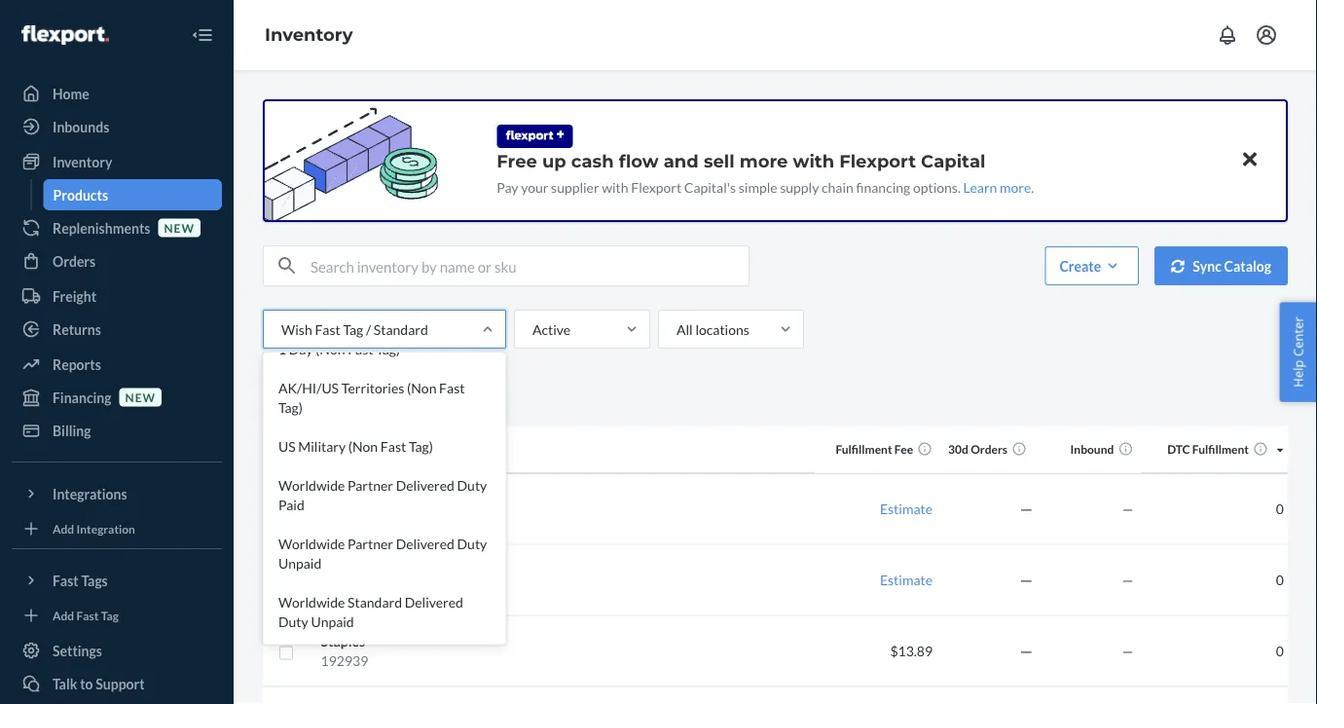 Task type: locate. For each thing, give the bounding box(es) containing it.
unpaid inside worldwide partner delivered duty unpaid
[[278, 555, 322, 571]]

returns link
[[12, 314, 222, 345]]

Search inventory by name or sku text field
[[311, 246, 749, 285]]

worldwide up paid
[[278, 477, 345, 493]]

partner inside worldwide partner delivered duty paid
[[348, 477, 393, 493]]

0 vertical spatial new
[[164, 220, 195, 235]]

partner
[[348, 477, 393, 493], [348, 535, 393, 552]]

2 worldwide from the top
[[278, 535, 345, 552]]

2 horizontal spatial tag)
[[409, 438, 433, 454]]

1 ― from the top
[[1020, 500, 1033, 517]]

unpaid
[[278, 555, 322, 571], [311, 613, 354, 630]]

2 vertical spatial square image
[[278, 645, 294, 661]]

2 partner from the top
[[348, 535, 393, 552]]

tag for add
[[101, 608, 119, 622]]

home link
[[12, 78, 222, 109]]

billing link
[[12, 415, 222, 446]]

unpaid for partner
[[278, 555, 322, 571]]

2 0 from the top
[[1276, 572, 1284, 588]]

products up replenishments
[[53, 186, 108, 203]]

1 vertical spatial flexport
[[631, 179, 682, 195]]

3 square image from the top
[[278, 645, 294, 661]]

1 vertical spatial ―
[[1020, 572, 1033, 588]]

estimate for paper
[[880, 500, 933, 517]]

fast down tags
[[76, 608, 99, 622]]

1 horizontal spatial inventory link
[[265, 24, 353, 45]]

new down reports link
[[125, 390, 156, 404]]

1 horizontal spatial products
[[275, 389, 329, 406]]

1 vertical spatial square image
[[278, 503, 294, 518]]

duty inside worldwide partner delivered duty unpaid
[[457, 535, 487, 552]]

square image
[[278, 443, 294, 458], [278, 503, 294, 518], [278, 645, 294, 661]]

tag down fast tags dropdown button at the bottom of the page
[[101, 608, 119, 622]]

0 vertical spatial tag
[[343, 321, 363, 337]]

talk to support
[[53, 675, 145, 692]]

0 vertical spatial (non
[[316, 340, 345, 357]]

0 vertical spatial flexport
[[840, 150, 916, 171]]

2 vertical spatial (non
[[348, 438, 378, 454]]

1 vertical spatial 0
[[1276, 572, 1284, 588]]

estimate link up "$13.89"
[[880, 572, 933, 588]]

0 horizontal spatial with
[[602, 179, 629, 195]]

0 vertical spatial delivered
[[396, 477, 455, 493]]

partner up pencil 456195588625
[[348, 535, 393, 552]]

capital
[[921, 150, 986, 171]]

more
[[740, 150, 788, 171], [1000, 179, 1031, 195]]

.
[[1031, 179, 1034, 195]]

partner inside worldwide partner delivered duty unpaid
[[348, 535, 393, 552]]

estimate
[[880, 500, 933, 517], [880, 572, 933, 588]]

1 vertical spatial estimate
[[880, 572, 933, 588]]

0 vertical spatial add
[[53, 521, 74, 535]]

0 vertical spatial unpaid
[[278, 555, 322, 571]]

new
[[164, 220, 195, 235], [125, 390, 156, 404]]

1 vertical spatial new
[[125, 390, 156, 404]]

flexport logo image
[[21, 25, 109, 45]]

pencil 456195588625
[[321, 562, 416, 598]]

1 vertical spatial more
[[1000, 179, 1031, 195]]

worldwide inside worldwide partner delivered duty paid
[[278, 477, 345, 493]]

tag
[[343, 321, 363, 337], [101, 608, 119, 622]]

sync catalog button
[[1155, 246, 1288, 285]]

1 estimate from the top
[[880, 500, 933, 517]]

fast
[[315, 321, 341, 337], [348, 340, 373, 357], [439, 379, 465, 396], [381, 438, 406, 454], [53, 572, 79, 589], [76, 608, 99, 622]]

0 vertical spatial orders
[[53, 253, 96, 269]]

tag) up worldwide partner delivered duty paid in the bottom left of the page
[[409, 438, 433, 454]]

standard
[[374, 321, 428, 337], [348, 593, 402, 610]]

fast inside ak/hi/us territories (non fast tag)
[[439, 379, 465, 396]]

2 — from the top
[[1123, 572, 1134, 588]]

wish
[[281, 321, 312, 337]]

2 vertical spatial ―
[[1020, 643, 1033, 659]]

456195588625
[[321, 581, 416, 598]]

add integration link
[[12, 517, 222, 540]]

1 horizontal spatial fulfillment
[[1193, 442, 1249, 456]]

orders
[[53, 253, 96, 269], [971, 442, 1008, 456]]

1 estimate link from the top
[[880, 500, 933, 517]]

0 vertical spatial worldwide
[[278, 477, 345, 493]]

1 horizontal spatial more
[[1000, 179, 1031, 195]]

1 horizontal spatial (non
[[348, 438, 378, 454]]

0 vertical spatial tag)
[[376, 340, 400, 357]]

estimate down the fee
[[880, 500, 933, 517]]

help center button
[[1280, 302, 1317, 402]]

square image left paper
[[278, 503, 294, 518]]

1 vertical spatial with
[[602, 179, 629, 195]]

2 fulfillment from the left
[[1193, 442, 1249, 456]]

active
[[533, 321, 571, 337]]

0 vertical spatial products
[[53, 186, 108, 203]]

learn
[[964, 179, 997, 195]]

3 worldwide from the top
[[278, 593, 345, 610]]

fulfillment
[[836, 442, 892, 456], [1193, 442, 1249, 456]]

new for replenishments
[[164, 220, 195, 235]]

staples
[[321, 633, 365, 649]]

worldwide down square image
[[278, 593, 345, 610]]

flow
[[619, 150, 659, 171]]

—
[[1123, 500, 1134, 517], [1123, 572, 1134, 588], [1123, 643, 1134, 659]]

add integration
[[53, 521, 135, 535]]

2 horizontal spatial (non
[[407, 379, 437, 396]]

1 vertical spatial partner
[[348, 535, 393, 552]]

add up settings
[[53, 608, 74, 622]]

your
[[521, 179, 549, 195]]

tag) down wish fast tag / standard
[[376, 340, 400, 357]]

fast inside dropdown button
[[53, 572, 79, 589]]

flexport down flow
[[631, 179, 682, 195]]

duty inside worldwide standard delivered duty unpaid
[[278, 613, 308, 630]]

0 vertical spatial estimate
[[880, 500, 933, 517]]

0 vertical spatial with
[[793, 150, 835, 171]]

2 vertical spatial duty
[[278, 613, 308, 630]]

delivered for worldwide partner delivered duty paid
[[396, 477, 455, 493]]

capital's
[[684, 179, 736, 195]]

(non for military
[[348, 438, 378, 454]]

fast tags button
[[12, 565, 222, 596]]

0 vertical spatial duty
[[457, 477, 487, 493]]

billing
[[53, 422, 91, 439]]

1 square image from the top
[[278, 443, 294, 458]]

partner down us military (non fast tag)
[[348, 477, 393, 493]]

0 horizontal spatial more
[[740, 150, 788, 171]]

2 vertical spatial tag)
[[409, 438, 433, 454]]

(non inside ak/hi/us territories (non fast tag)
[[407, 379, 437, 396]]

delivered inside worldwide partner delivered duty paid
[[396, 477, 455, 493]]

1 vertical spatial tag
[[101, 608, 119, 622]]

2 vertical spatial delivered
[[405, 593, 463, 610]]

0 vertical spatial more
[[740, 150, 788, 171]]

partner for paid
[[348, 477, 393, 493]]

duty inside worldwide partner delivered duty paid
[[457, 477, 487, 493]]

― for pencil 456195588625
[[1020, 572, 1033, 588]]

2 estimate link from the top
[[880, 572, 933, 588]]

2 ― from the top
[[1020, 572, 1033, 588]]

1 horizontal spatial new
[[164, 220, 195, 235]]

0 vertical spatial ―
[[1020, 500, 1033, 517]]

1 vertical spatial estimate link
[[880, 572, 933, 588]]

1 add from the top
[[53, 521, 74, 535]]

1 vertical spatial —
[[1123, 572, 1134, 588]]

standard down pencil
[[348, 593, 402, 610]]

3 0 from the top
[[1276, 643, 1284, 659]]

delivered down us military (non fast tag)
[[396, 477, 455, 493]]

add for add integration
[[53, 521, 74, 535]]

192939
[[321, 652, 368, 669]]

us military (non fast tag)
[[278, 438, 433, 454]]

1 vertical spatial duty
[[457, 535, 487, 552]]

wish fast tag / standard
[[281, 321, 428, 337]]

2 square image from the top
[[278, 503, 294, 518]]

1 horizontal spatial with
[[793, 150, 835, 171]]

1 horizontal spatial tag)
[[376, 340, 400, 357]]

square image left staples
[[278, 645, 294, 661]]

fulfillment left the fee
[[836, 442, 892, 456]]

unpaid inside worldwide standard delivered duty unpaid
[[311, 613, 354, 630]]

0 vertical spatial square image
[[278, 443, 294, 458]]

estimate link
[[880, 500, 933, 517], [880, 572, 933, 588]]

1 vertical spatial (non
[[407, 379, 437, 396]]

freight
[[53, 288, 96, 304]]

more right the learn
[[1000, 179, 1031, 195]]

0 horizontal spatial inventory
[[53, 153, 112, 170]]

0 horizontal spatial (non
[[316, 340, 345, 357]]

estimate for pencil
[[880, 572, 933, 588]]

worldwide inside worldwide partner delivered duty unpaid
[[278, 535, 345, 552]]

0 vertical spatial estimate link
[[880, 500, 933, 517]]

worldwide
[[278, 477, 345, 493], [278, 535, 345, 552], [278, 593, 345, 610]]

returns
[[53, 321, 101, 337]]

1 horizontal spatial inventory
[[265, 24, 353, 45]]

2 add from the top
[[53, 608, 74, 622]]

tag) inside ak/hi/us territories (non fast tag)
[[278, 399, 303, 415]]

0
[[1276, 500, 1284, 517], [1276, 572, 1284, 588], [1276, 643, 1284, 659]]

more up simple
[[740, 150, 788, 171]]

with
[[793, 150, 835, 171], [602, 179, 629, 195]]

0 horizontal spatial tag
[[101, 608, 119, 622]]

create button
[[1045, 246, 1139, 285]]

0 vertical spatial partner
[[348, 477, 393, 493]]

square image for paper
[[278, 503, 294, 518]]

0 horizontal spatial tag)
[[278, 399, 303, 415]]

0 horizontal spatial new
[[125, 390, 156, 404]]

tag) for ak/hi/us territories (non fast tag)
[[278, 399, 303, 415]]

products
[[53, 186, 108, 203], [275, 389, 329, 406]]

(non right military
[[348, 438, 378, 454]]

(non
[[316, 340, 345, 357], [407, 379, 437, 396], [348, 438, 378, 454]]

― for staples 192939
[[1020, 643, 1033, 659]]

square image left military
[[278, 443, 294, 458]]

with up supply
[[793, 150, 835, 171]]

0 horizontal spatial fulfillment
[[836, 442, 892, 456]]

0 horizontal spatial products
[[53, 186, 108, 203]]

fulfillment right dtc
[[1193, 442, 1249, 456]]

2 vertical spatial worldwide
[[278, 593, 345, 610]]

1 vertical spatial unpaid
[[311, 613, 354, 630]]

0 for pencil 456195588625
[[1276, 572, 1284, 588]]

worldwide for worldwide standard delivered duty unpaid
[[278, 593, 345, 610]]

(non right bundles
[[407, 379, 437, 396]]

estimate up "$13.89"
[[880, 572, 933, 588]]

estimate link down the fee
[[880, 500, 933, 517]]

1 vertical spatial delivered
[[396, 535, 455, 552]]

standard right / on the top of the page
[[374, 321, 428, 337]]

tag) for 1 day (non fast tag)
[[376, 340, 400, 357]]

delivered inside worldwide partner delivered duty unpaid
[[396, 535, 455, 552]]

staples 192939
[[321, 633, 368, 669]]

2 vertical spatial —
[[1123, 643, 1134, 659]]

new down products link
[[164, 220, 195, 235]]

tags
[[81, 572, 108, 589]]

delivered down worldwide partner delivered duty unpaid
[[405, 593, 463, 610]]

1 vertical spatial standard
[[348, 593, 402, 610]]

add left integration
[[53, 521, 74, 535]]

orders up freight
[[53, 253, 96, 269]]

inventory link
[[265, 24, 353, 45], [12, 146, 222, 177]]

0 horizontal spatial flexport
[[631, 179, 682, 195]]

worldwide for worldwide partner delivered duty unpaid
[[278, 535, 345, 552]]

— for pencil 456195588625
[[1123, 572, 1134, 588]]

1 worldwide from the top
[[278, 477, 345, 493]]

add
[[53, 521, 74, 535], [53, 608, 74, 622]]

3 ― from the top
[[1020, 643, 1033, 659]]

worldwide inside worldwide standard delivered duty unpaid
[[278, 593, 345, 610]]

1 vertical spatial orders
[[971, 442, 1008, 456]]

tag)
[[376, 340, 400, 357], [278, 399, 303, 415], [409, 438, 433, 454]]

orders right 30d
[[971, 442, 1008, 456]]

0 vertical spatial —
[[1123, 500, 1134, 517]]

talk to support button
[[12, 668, 222, 699]]

with down cash
[[602, 179, 629, 195]]

all locations
[[677, 321, 750, 337]]

delivered down worldwide partner delivered duty paid in the bottom left of the page
[[396, 535, 455, 552]]

2 estimate from the top
[[880, 572, 933, 588]]

1 vertical spatial worldwide
[[278, 535, 345, 552]]

tag left / on the top of the page
[[343, 321, 363, 337]]

(non right "day"
[[316, 340, 345, 357]]

flexport up the financing
[[840, 150, 916, 171]]

ak/hi/us territories (non fast tag)
[[278, 379, 465, 415]]

settings link
[[12, 635, 222, 666]]

2 vertical spatial 0
[[1276, 643, 1284, 659]]

standard inside worldwide standard delivered duty unpaid
[[348, 593, 402, 610]]

3 — from the top
[[1123, 643, 1134, 659]]

add fast tag
[[53, 608, 119, 622]]

integrations
[[53, 485, 127, 502]]

worldwide up pencil
[[278, 535, 345, 552]]

close image
[[1243, 148, 1257, 171]]

1 horizontal spatial tag
[[343, 321, 363, 337]]

fast left tags
[[53, 572, 79, 589]]

fast right bundles
[[439, 379, 465, 396]]

tag) down ak/hi/us
[[278, 399, 303, 415]]

all
[[677, 321, 693, 337]]

products down "day"
[[275, 389, 329, 406]]

1 partner from the top
[[348, 477, 393, 493]]

1 vertical spatial add
[[53, 608, 74, 622]]

1 vertical spatial inventory link
[[12, 146, 222, 177]]

unpaid up staples
[[311, 613, 354, 630]]

help
[[1290, 360, 1307, 387]]

1 vertical spatial tag)
[[278, 399, 303, 415]]

0 vertical spatial 0
[[1276, 500, 1284, 517]]

1 horizontal spatial orders
[[971, 442, 1008, 456]]

delivered inside worldwide standard delivered duty unpaid
[[405, 593, 463, 610]]

replenishments
[[53, 220, 150, 236]]

0 horizontal spatial orders
[[53, 253, 96, 269]]

unpaid up square image
[[278, 555, 322, 571]]



Task type: describe. For each thing, give the bounding box(es) containing it.
30d
[[948, 442, 969, 456]]

supply
[[780, 179, 819, 195]]

0 vertical spatial inventory
[[265, 24, 353, 45]]

partner for unpaid
[[348, 535, 393, 552]]

free up cash flow and sell more with flexport capital pay your supplier with flexport capital's simple supply chain financing options. learn more .
[[497, 150, 1034, 195]]

new for financing
[[125, 390, 156, 404]]

30d orders
[[948, 442, 1008, 456]]

0 horizontal spatial inventory link
[[12, 146, 222, 177]]

1
[[278, 340, 286, 357]]

support
[[96, 675, 145, 692]]

$13.89
[[890, 643, 933, 659]]

fast tags
[[53, 572, 108, 589]]

orders inside orders link
[[53, 253, 96, 269]]

1 vertical spatial products
[[275, 389, 329, 406]]

tag for wish
[[343, 321, 363, 337]]

1 horizontal spatial flexport
[[840, 150, 916, 171]]

simple
[[739, 179, 778, 195]]

0 vertical spatial standard
[[374, 321, 428, 337]]

sync catalog
[[1193, 258, 1272, 274]]

inbounds
[[53, 118, 109, 135]]

estimate link for pencil
[[880, 572, 933, 588]]

create
[[1060, 258, 1101, 274]]

financing
[[856, 179, 911, 195]]

cash
[[571, 150, 614, 171]]

up
[[542, 150, 566, 171]]

products link
[[43, 179, 222, 210]]

inbound
[[1071, 442, 1114, 456]]

open notifications image
[[1216, 23, 1240, 47]]

(non for day
[[316, 340, 345, 357]]

worldwide partner delivered duty paid
[[278, 477, 487, 513]]

free
[[497, 150, 537, 171]]

estimate link for paper
[[880, 500, 933, 517]]

fast up worldwide partner delivered duty paid in the bottom left of the page
[[381, 438, 406, 454]]

1 day (non fast tag)
[[278, 340, 400, 357]]

sync
[[1193, 258, 1222, 274]]

pay
[[497, 179, 519, 195]]

1 — from the top
[[1123, 500, 1134, 517]]

delivered for worldwide partner delivered duty unpaid
[[396, 535, 455, 552]]

tag) for us military (non fast tag)
[[409, 438, 433, 454]]

integrations button
[[12, 478, 222, 509]]

inbounds link
[[12, 111, 222, 142]]

supplier
[[551, 179, 599, 195]]

financing
[[53, 389, 112, 406]]

fee
[[895, 442, 913, 456]]

military
[[298, 438, 346, 454]]

chain
[[822, 179, 854, 195]]

duty for worldwide standard delivered duty unpaid
[[278, 613, 308, 630]]

options.
[[913, 179, 961, 195]]

territories
[[342, 379, 404, 396]]

/
[[366, 321, 371, 337]]

fast up 1 day (non fast tag)
[[315, 321, 341, 337]]

square image
[[278, 574, 294, 590]]

duty for worldwide partner delivered duty unpaid
[[457, 535, 487, 552]]

fast down wish fast tag / standard
[[348, 340, 373, 357]]

1 vertical spatial inventory
[[53, 153, 112, 170]]

unpaid for standard
[[311, 613, 354, 630]]

settings
[[53, 642, 102, 659]]

reports link
[[12, 349, 222, 380]]

close navigation image
[[191, 23, 214, 47]]

add for add fast tag
[[53, 608, 74, 622]]

orders link
[[12, 245, 222, 277]]

ak/hi/us
[[278, 379, 339, 396]]

— for staples 192939
[[1123, 643, 1134, 659]]

talk
[[53, 675, 77, 692]]

dtc fulfillment
[[1168, 442, 1249, 456]]

0 for staples 192939
[[1276, 643, 1284, 659]]

worldwide partner delivered duty unpaid
[[278, 535, 487, 571]]

worldwide for worldwide partner delivered duty paid
[[278, 477, 345, 493]]

delivered for worldwide standard delivered duty unpaid
[[405, 593, 463, 610]]

learn more link
[[964, 179, 1031, 195]]

add fast tag link
[[12, 604, 222, 627]]

fulfillment fee
[[836, 442, 913, 456]]

day
[[289, 340, 313, 357]]

dtc
[[1168, 442, 1190, 456]]

locations
[[696, 321, 750, 337]]

us
[[278, 438, 296, 454]]

home
[[53, 85, 89, 102]]

paper
[[321, 491, 357, 507]]

reports
[[53, 356, 101, 372]]

1 fulfillment from the left
[[836, 442, 892, 456]]

square image for staples
[[278, 645, 294, 661]]

name
[[321, 442, 352, 456]]

freight link
[[12, 280, 222, 312]]

sell
[[704, 150, 735, 171]]

catalog
[[1224, 258, 1272, 274]]

bundles
[[352, 389, 400, 406]]

paid
[[278, 496, 305, 513]]

worldwide standard delivered duty unpaid
[[278, 593, 463, 630]]

to
[[80, 675, 93, 692]]

and
[[664, 150, 699, 171]]

sync alt image
[[1172, 259, 1185, 273]]

1 0 from the top
[[1276, 500, 1284, 517]]

pencil
[[321, 562, 358, 578]]

0 vertical spatial inventory link
[[265, 24, 353, 45]]

(non for territories
[[407, 379, 437, 396]]

integration
[[76, 521, 135, 535]]

help center
[[1290, 317, 1307, 387]]

duty for worldwide partner delivered duty paid
[[457, 477, 487, 493]]

open account menu image
[[1255, 23, 1278, 47]]

center
[[1290, 317, 1307, 357]]



Task type: vqa. For each thing, say whether or not it's contained in the screenshot.
plus circle image
no



